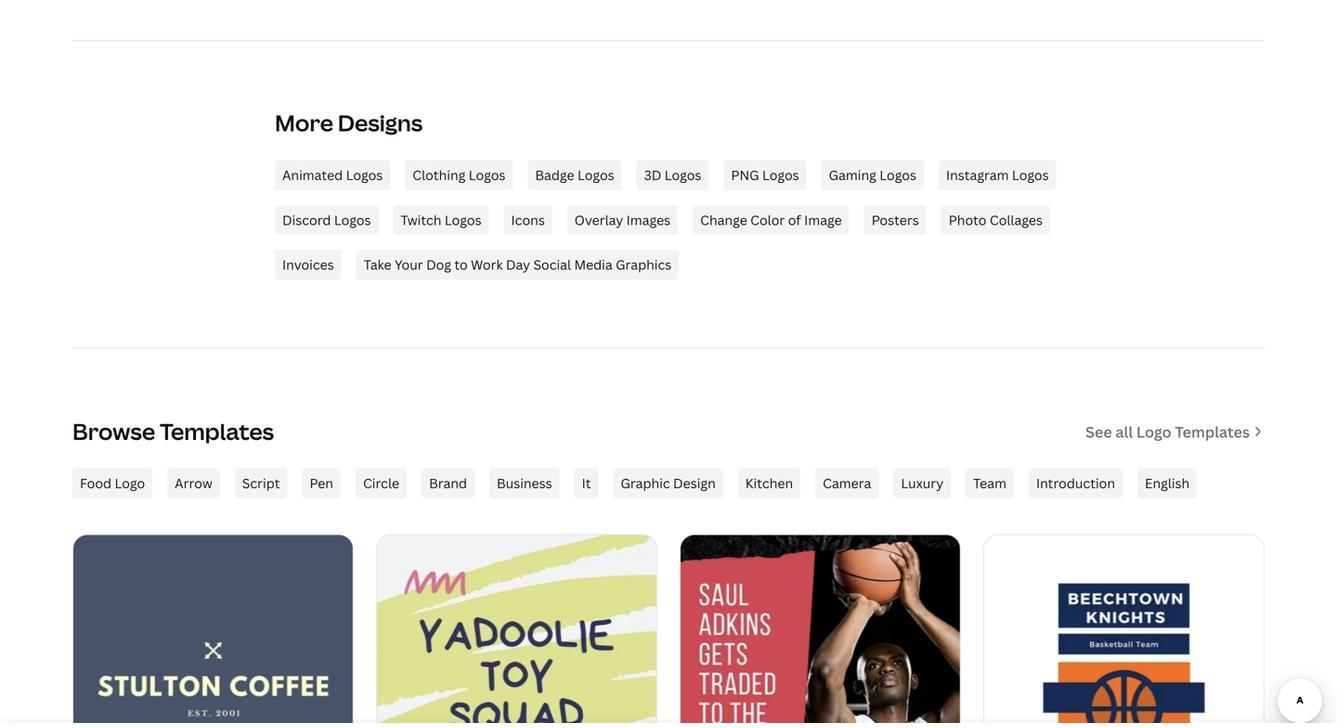 Task type: locate. For each thing, give the bounding box(es) containing it.
food logo link
[[72, 469, 152, 499]]

png logos
[[731, 166, 799, 184]]

food logo
[[80, 475, 145, 492]]

graphics
[[616, 256, 672, 274]]

image
[[804, 211, 842, 229]]

logos right animated
[[346, 166, 383, 184]]

take
[[364, 256, 391, 274]]

brand
[[429, 475, 467, 492]]

logos right the png
[[762, 166, 799, 184]]

logos up posters
[[880, 166, 916, 184]]

logos inside "link"
[[880, 166, 916, 184]]

twitch
[[401, 211, 442, 229]]

brand link
[[422, 469, 475, 499]]

luxury link
[[894, 469, 951, 499]]

change
[[700, 211, 747, 229]]

business
[[497, 475, 552, 492]]

templates up "arrow"
[[160, 417, 274, 447]]

3d
[[644, 166, 661, 184]]

animated logos link
[[275, 160, 390, 190]]

gaming
[[829, 166, 876, 184]]

clothing logos link
[[405, 160, 513, 190]]

1 vertical spatial logo
[[115, 475, 145, 492]]

logos right twitch at the top left of page
[[445, 211, 482, 229]]

templates up english at bottom right
[[1175, 422, 1250, 442]]

logos right discord
[[334, 211, 371, 229]]

media
[[574, 256, 613, 274]]

0 horizontal spatial logo
[[115, 475, 145, 492]]

icons
[[511, 211, 545, 229]]

of
[[788, 211, 801, 229]]

logo right food
[[115, 475, 145, 492]]

kitchen link
[[738, 469, 801, 499]]

logos inside 'link'
[[578, 166, 614, 184]]

0 horizontal spatial templates
[[160, 417, 274, 447]]

logo
[[1136, 422, 1172, 442], [115, 475, 145, 492]]

team link
[[966, 469, 1014, 499]]

logos right the 3d
[[665, 166, 701, 184]]

twitch logos
[[401, 211, 482, 229]]

team
[[973, 475, 1007, 492]]

color
[[750, 211, 785, 229]]

see
[[1086, 422, 1112, 442]]

it link
[[574, 469, 598, 499]]

0 vertical spatial logo
[[1136, 422, 1172, 442]]

work
[[471, 256, 503, 274]]

it
[[582, 475, 591, 492]]

logos
[[346, 166, 383, 184], [469, 166, 506, 184], [578, 166, 614, 184], [665, 166, 701, 184], [762, 166, 799, 184], [880, 166, 916, 184], [1012, 166, 1049, 184], [334, 211, 371, 229], [445, 211, 482, 229]]

browse templates
[[72, 417, 274, 447]]

english link
[[1138, 469, 1197, 499]]

logos up collages at the top of page
[[1012, 166, 1049, 184]]

design
[[673, 475, 716, 492]]

browse
[[72, 417, 155, 447]]

change color of image
[[700, 211, 842, 229]]

templates
[[160, 417, 274, 447], [1175, 422, 1250, 442]]

take your dog to work day social media graphics
[[364, 256, 672, 274]]

3d logos link
[[637, 160, 709, 190]]

logos right badge
[[578, 166, 614, 184]]

png
[[731, 166, 759, 184]]

more
[[275, 108, 333, 138]]

see all logo templates link
[[1086, 420, 1265, 444]]

games / recreation logo image
[[377, 535, 657, 723]]

badge logos link
[[528, 160, 622, 190]]

images
[[626, 211, 671, 229]]

invoices link
[[275, 250, 341, 280]]

take your dog to work day social media graphics link
[[356, 250, 679, 280]]

logos right clothing
[[469, 166, 506, 184]]

camera link
[[815, 469, 879, 499]]

business link
[[489, 469, 560, 499]]

camera
[[823, 475, 871, 492]]

twitch logos link
[[393, 205, 489, 235]]

overlay images
[[575, 211, 671, 229]]

png logos link
[[724, 160, 807, 190]]

gaming logos
[[829, 166, 916, 184]]

logo right the all
[[1136, 422, 1172, 442]]

1 horizontal spatial logo
[[1136, 422, 1172, 442]]



Task type: vqa. For each thing, say whether or not it's contained in the screenshot.
Badge Logos
yes



Task type: describe. For each thing, give the bounding box(es) containing it.
clothing
[[413, 166, 466, 184]]

logos for 3d logos
[[665, 166, 701, 184]]

overlay
[[575, 211, 623, 229]]

basketball logo image
[[984, 535, 1264, 723]]

discord logos
[[282, 211, 371, 229]]

cafe logo image
[[73, 535, 353, 723]]

all
[[1116, 422, 1133, 442]]

more designs
[[275, 108, 423, 138]]

collages
[[990, 211, 1043, 229]]

logos for gaming logos
[[880, 166, 916, 184]]

logos for clothing logos
[[469, 166, 506, 184]]

graphic
[[621, 475, 670, 492]]

3d logos
[[644, 166, 701, 184]]

animated logos
[[282, 166, 383, 184]]

social
[[533, 256, 571, 274]]

badge
[[535, 166, 574, 184]]

arrow
[[175, 475, 212, 492]]

discord logos link
[[275, 205, 378, 235]]

day
[[506, 256, 530, 274]]

animated
[[282, 166, 343, 184]]

posters link
[[864, 205, 926, 235]]

designs
[[338, 108, 423, 138]]

1 horizontal spatial templates
[[1175, 422, 1250, 442]]

english
[[1145, 475, 1190, 492]]

dog
[[426, 256, 451, 274]]

circle link
[[356, 469, 407, 499]]

instagram logos link
[[939, 160, 1056, 190]]

your
[[395, 256, 423, 274]]

circle
[[363, 475, 399, 492]]

invoices
[[282, 256, 334, 274]]

posters
[[872, 211, 919, 229]]

luxury
[[901, 475, 944, 492]]

clothing logos
[[413, 166, 506, 184]]

pen
[[310, 475, 333, 492]]

script
[[242, 475, 280, 492]]

food
[[80, 475, 111, 492]]

photo collages
[[949, 211, 1043, 229]]

kitchen
[[745, 475, 793, 492]]

logos for twitch logos
[[445, 211, 482, 229]]

sports logo image
[[681, 535, 960, 723]]

logo inside the food logo link
[[115, 475, 145, 492]]

icons link
[[504, 205, 552, 235]]

graphic design
[[621, 475, 716, 492]]

logos for animated logos
[[346, 166, 383, 184]]

change color of image link
[[693, 205, 849, 235]]

introduction
[[1036, 475, 1115, 492]]

logos for instagram logos
[[1012, 166, 1049, 184]]

instagram logos
[[946, 166, 1049, 184]]

badge logos
[[535, 166, 614, 184]]

photo
[[949, 211, 987, 229]]

pen link
[[302, 469, 341, 499]]

arrow link
[[167, 469, 220, 499]]

photo collages link
[[941, 205, 1050, 235]]

introduction link
[[1029, 469, 1123, 499]]

logos for discord logos
[[334, 211, 371, 229]]

graphic design link
[[613, 469, 723, 499]]

see all logo templates
[[1086, 422, 1250, 442]]

discord
[[282, 211, 331, 229]]

to
[[454, 256, 468, 274]]

logos for png logos
[[762, 166, 799, 184]]

logo inside see all logo templates link
[[1136, 422, 1172, 442]]

instagram
[[946, 166, 1009, 184]]

gaming logos link
[[821, 160, 924, 190]]

logos for badge logos
[[578, 166, 614, 184]]

overlay images link
[[567, 205, 678, 235]]

script link
[[235, 469, 287, 499]]



